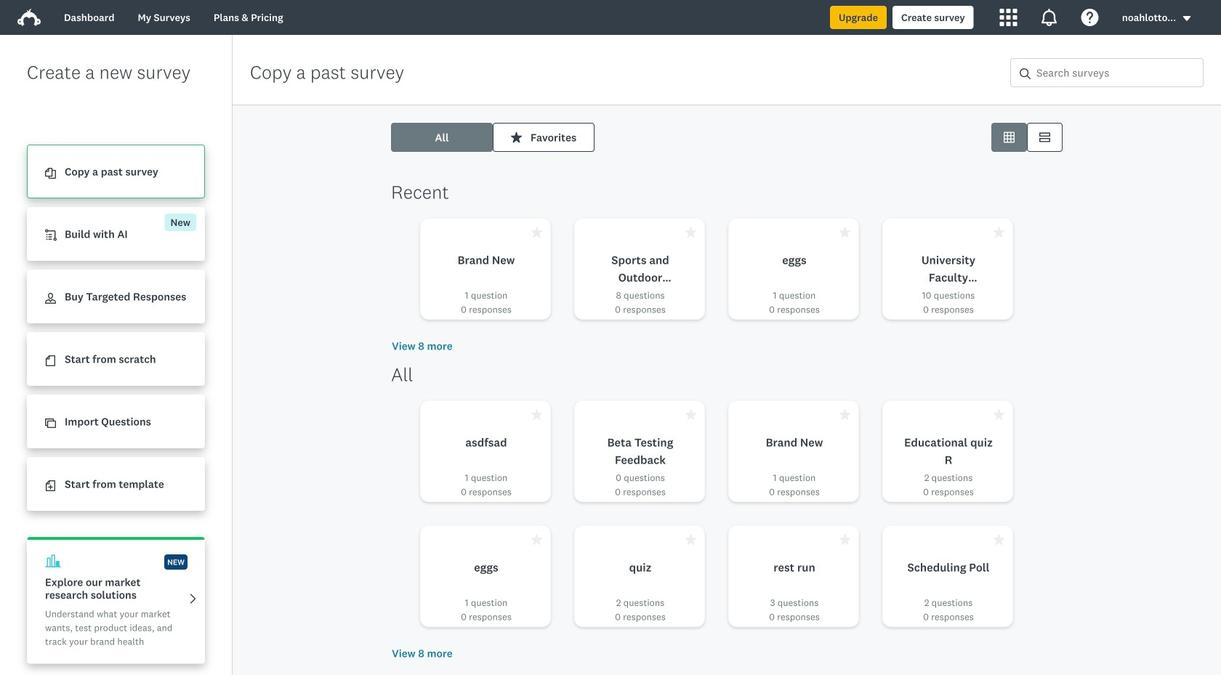 Task type: locate. For each thing, give the bounding box(es) containing it.
notification center icon image
[[1041, 9, 1059, 26]]

brand logo image
[[17, 6, 41, 29], [17, 9, 41, 26]]

chevronright image
[[188, 594, 199, 605]]

help icon image
[[1082, 9, 1099, 26]]

dropdown arrow icon image
[[1183, 13, 1193, 24], [1184, 16, 1191, 21]]

starfilled image
[[532, 227, 543, 238], [994, 227, 1005, 238], [532, 409, 543, 420], [840, 409, 851, 420], [840, 535, 851, 545], [994, 535, 1005, 545]]

clone image
[[45, 418, 56, 429]]

documentplus image
[[45, 481, 56, 492]]

grid image
[[1004, 132, 1015, 143]]

products icon image
[[1001, 9, 1018, 26], [1001, 9, 1018, 26]]

starfilled image
[[511, 132, 522, 143], [686, 227, 697, 238], [840, 227, 851, 238], [686, 409, 697, 420], [994, 409, 1005, 420], [532, 535, 543, 545], [686, 535, 697, 545]]

2 brand logo image from the top
[[17, 9, 41, 26]]

1 brand logo image from the top
[[17, 6, 41, 29]]



Task type: vqa. For each thing, say whether or not it's contained in the screenshot.
"Dropdown arrow icon"
yes



Task type: describe. For each thing, give the bounding box(es) containing it.
user image
[[45, 293, 56, 304]]

textboxmultiple image
[[1040, 132, 1051, 143]]

document image
[[45, 356, 56, 367]]

Search surveys field
[[1031, 59, 1204, 87]]

documentclone image
[[45, 168, 56, 179]]

search image
[[1020, 68, 1031, 79]]



